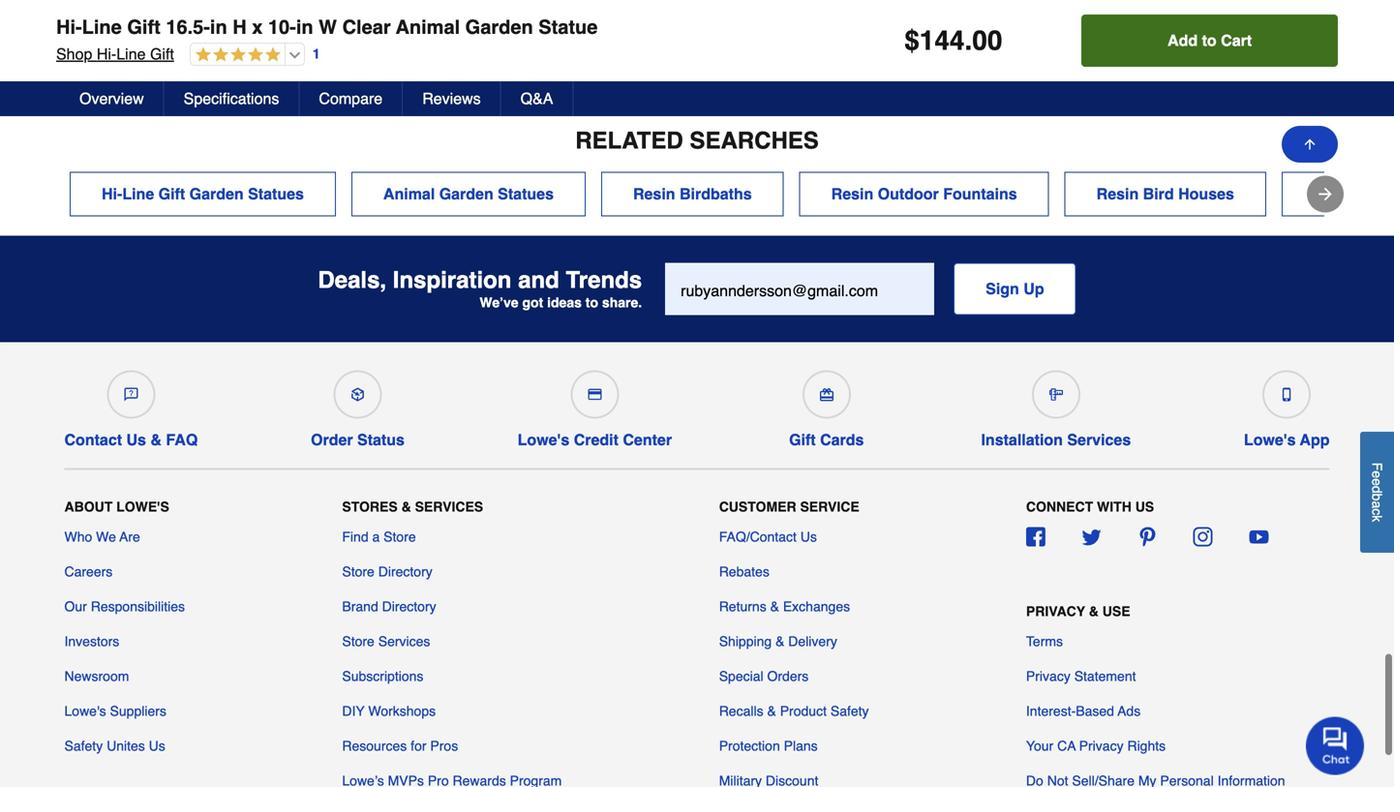 Task type: vqa. For each thing, say whether or not it's contained in the screenshot.
The & in the THE LIGHTING PARTS & ACCESSORIES link
no



Task type: describe. For each thing, give the bounding box(es) containing it.
status
[[357, 431, 405, 449]]

order
[[311, 431, 353, 449]]

2 add to cart link from the left
[[272, 0, 458, 32]]

faq/contact us link
[[719, 527, 817, 547]]

terms link
[[1026, 632, 1063, 651]]

we've
[[480, 295, 519, 310]]

cart inside button
[[1221, 31, 1252, 49]]

contact us & faq link
[[64, 363, 198, 450]]

stores & services
[[342, 499, 483, 515]]

us
[[1135, 499, 1154, 515]]

investors
[[64, 634, 119, 649]]

find
[[342, 529, 368, 545]]

2 vertical spatial privacy
[[1079, 738, 1124, 754]]

product
[[780, 703, 827, 719]]

resin gard link
[[1282, 172, 1394, 216]]

services for installation services
[[1067, 431, 1131, 449]]

our responsibilities
[[64, 599, 185, 614]]

app
[[1300, 431, 1330, 449]]

customer care image
[[124, 388, 138, 401]]

store directory
[[342, 564, 433, 579]]

line for hi-line gift 16.5-in h x 10-in w clear animal garden statue
[[82, 16, 122, 38]]

hi- for hi-line gift 16.5-in h x 10-in w clear animal garden statue
[[56, 16, 82, 38]]

based
[[1076, 703, 1114, 719]]

shipping & delivery link
[[719, 632, 837, 651]]

installation services link
[[981, 363, 1131, 450]]

q&a
[[521, 90, 553, 107]]

& for privacy & use
[[1089, 604, 1099, 619]]

who we are
[[64, 529, 140, 545]]

1 e from the top
[[1369, 471, 1385, 478]]

garden left statue
[[465, 16, 533, 38]]

diy workshops
[[342, 703, 436, 719]]

lowe's up are
[[116, 499, 169, 515]]

hi-line gift garden statues link
[[70, 172, 336, 216]]

specifications button
[[164, 81, 300, 116]]

special orders
[[719, 669, 809, 684]]

h
[[233, 16, 247, 38]]

we
[[96, 529, 116, 545]]

subscriptions
[[342, 669, 423, 684]]

line for hi-line gift garden statues
[[122, 185, 154, 203]]

safety unites us
[[64, 738, 165, 754]]

animal garden statues link
[[351, 172, 586, 216]]

16.5-
[[166, 16, 210, 38]]

credit
[[574, 431, 619, 449]]

resin for resin bird houses
[[1097, 185, 1139, 203]]

0 vertical spatial animal
[[396, 16, 460, 38]]

faq/contact
[[719, 529, 797, 545]]

related
[[575, 127, 683, 154]]

recalls
[[719, 703, 763, 719]]

2 e from the top
[[1369, 478, 1385, 486]]

1 vertical spatial line
[[116, 45, 146, 63]]

add for third add to cart link from the right
[[329, 4, 354, 20]]

who
[[64, 529, 92, 545]]

safety inside 'link'
[[831, 703, 869, 719]]

installation services
[[981, 431, 1131, 449]]

who we are link
[[64, 527, 140, 547]]

resources for pros link
[[342, 736, 458, 756]]

1 vertical spatial safety
[[64, 738, 103, 754]]

directory for store directory
[[378, 564, 433, 579]]

compare
[[319, 90, 383, 107]]

recalls & product safety link
[[719, 701, 869, 721]]

mobile image
[[1280, 388, 1294, 401]]

& for returns & exchanges
[[770, 599, 779, 614]]

add to cart inside 'add to cart' button
[[1168, 31, 1252, 49]]

careers link
[[64, 562, 113, 581]]

b
[[1369, 493, 1385, 501]]

add for 1st add to cart link from right
[[1209, 4, 1235, 20]]

animal garden statues
[[383, 185, 554, 203]]

privacy & use
[[1026, 604, 1130, 619]]

exchanges
[[783, 599, 850, 614]]

terms
[[1026, 634, 1063, 649]]

connect with us
[[1026, 499, 1154, 515]]

youtube image
[[1249, 527, 1269, 547]]

your
[[1026, 738, 1054, 754]]

garden up inspiration
[[439, 185, 493, 203]]

Email Address email field
[[665, 263, 934, 315]]

careers
[[64, 564, 113, 579]]

3 add to cart link from the left
[[492, 0, 678, 32]]

interest-based ads link
[[1026, 701, 1141, 721]]

protection plans
[[719, 738, 818, 754]]

1 in from the left
[[210, 16, 227, 38]]

faq/contact us
[[719, 529, 817, 545]]

privacy statement
[[1026, 669, 1136, 684]]

2 in from the left
[[296, 16, 313, 38]]

connect
[[1026, 499, 1093, 515]]

responsibilities
[[91, 599, 185, 614]]

related searches
[[575, 127, 819, 154]]

f e e d b a c k button
[[1360, 432, 1394, 553]]

with
[[1097, 499, 1132, 515]]

reviews
[[422, 90, 481, 107]]

privacy for privacy statement
[[1026, 669, 1071, 684]]

suppliers
[[110, 703, 166, 719]]

gift cards
[[789, 431, 864, 449]]

ca
[[1057, 738, 1076, 754]]

contact us & faq
[[64, 431, 198, 449]]

1 add to cart link from the left
[[52, 0, 238, 32]]

pickup image
[[351, 388, 364, 401]]

resin gard
[[1314, 185, 1394, 203]]

share.
[[602, 295, 642, 310]]

lowe's suppliers link
[[64, 701, 166, 721]]

lowe's suppliers
[[64, 703, 166, 719]]

1
[[313, 46, 320, 62]]

f
[[1369, 462, 1385, 471]]

ideas
[[547, 295, 582, 310]]

privacy statement link
[[1026, 667, 1136, 686]]

arrow up image
[[1302, 137, 1318, 152]]

us for faq/contact
[[800, 529, 817, 545]]

fountains
[[943, 185, 1017, 203]]

your ca privacy rights
[[1026, 738, 1166, 754]]

resin for resin gard
[[1314, 185, 1356, 203]]

services for store services
[[378, 634, 430, 649]]

bird
[[1143, 185, 1174, 203]]

resin for resin outdoor fountains
[[831, 185, 873, 203]]

houses
[[1178, 185, 1234, 203]]

dimensions image
[[1049, 388, 1063, 401]]

outdoor
[[878, 185, 939, 203]]

special orders link
[[719, 667, 809, 686]]

use
[[1102, 604, 1130, 619]]

twitter image
[[1082, 527, 1101, 547]]

lowe's for lowe's app
[[1244, 431, 1296, 449]]

hi- for hi-line gift garden statues
[[102, 185, 122, 203]]



Task type: locate. For each thing, give the bounding box(es) containing it.
4 add to cart link from the left
[[1153, 0, 1338, 32]]

& inside shipping & delivery link
[[776, 634, 785, 649]]

investors link
[[64, 632, 119, 651]]

services down brand directory
[[378, 634, 430, 649]]

birdbaths
[[680, 185, 752, 203]]

5 stars image
[[191, 46, 281, 64]]

protection
[[719, 738, 780, 754]]

rebates link
[[719, 562, 770, 581]]

instagram image
[[1193, 527, 1213, 547]]

hi- up "shop" at top
[[56, 16, 82, 38]]

resin for resin birdbaths
[[633, 185, 675, 203]]

2 statues from the left
[[498, 185, 554, 203]]

shipping & delivery
[[719, 634, 837, 649]]

store inside store directory link
[[342, 564, 375, 579]]

returns & exchanges
[[719, 599, 850, 614]]

$ 144 . 00
[[904, 25, 1002, 56]]

store down stores & services
[[384, 529, 416, 545]]

lowe's left credit
[[518, 431, 570, 449]]

add for 3rd add to cart link
[[549, 4, 574, 20]]

store directory link
[[342, 562, 433, 581]]

line inside "hi-line gift garden statues" link
[[122, 185, 154, 203]]

2 vertical spatial line
[[122, 185, 154, 203]]

1 vertical spatial store
[[342, 564, 375, 579]]

0 horizontal spatial statues
[[248, 185, 304, 203]]

in
[[210, 16, 227, 38], [296, 16, 313, 38]]

cards
[[820, 431, 864, 449]]

animal up inspiration
[[383, 185, 435, 203]]

a right the find at the left of the page
[[372, 529, 380, 545]]

store up "brand"
[[342, 564, 375, 579]]

store for services
[[342, 634, 375, 649]]

animal right clear
[[396, 16, 460, 38]]

& for recalls & product safety
[[767, 703, 776, 719]]

1 resin from the left
[[633, 185, 675, 203]]

newsroom link
[[64, 667, 129, 686]]

resin birdbaths
[[633, 185, 752, 203]]

us inside contact us & faq link
[[126, 431, 146, 449]]

privacy for privacy & use
[[1026, 604, 1085, 619]]

0 vertical spatial privacy
[[1026, 604, 1085, 619]]

1 horizontal spatial in
[[296, 16, 313, 38]]

cart
[[153, 4, 181, 20], [373, 4, 401, 20], [593, 4, 621, 20], [1253, 4, 1281, 20], [1221, 31, 1252, 49]]

hi- down overview button
[[102, 185, 122, 203]]

0 horizontal spatial in
[[210, 16, 227, 38]]

brand directory link
[[342, 597, 436, 616]]

hi- right "shop" at top
[[97, 45, 116, 63]]

to inside deals, inspiration and trends we've got ideas to share.
[[586, 295, 598, 310]]

us inside safety unites us link
[[149, 738, 165, 754]]

lowe's for lowe's suppliers
[[64, 703, 106, 719]]

resin left outdoor
[[831, 185, 873, 203]]

1 vertical spatial us
[[800, 529, 817, 545]]

resin left bird at the right top of page
[[1097, 185, 1139, 203]]

us down customer service on the right
[[800, 529, 817, 545]]

resin birdbaths link
[[601, 172, 784, 216]]

10-
[[268, 16, 296, 38]]

1 vertical spatial hi-
[[97, 45, 116, 63]]

1 statues from the left
[[248, 185, 304, 203]]

up
[[1024, 280, 1044, 298]]

pinterest image
[[1138, 527, 1157, 547]]

2 vertical spatial store
[[342, 634, 375, 649]]

w
[[319, 16, 337, 38]]

services
[[1067, 431, 1131, 449], [415, 499, 483, 515], [378, 634, 430, 649]]

4 resin from the left
[[1314, 185, 1356, 203]]

e up "d"
[[1369, 471, 1385, 478]]

1 horizontal spatial statues
[[498, 185, 554, 203]]

0 vertical spatial us
[[126, 431, 146, 449]]

safety right product
[[831, 703, 869, 719]]

our responsibilities link
[[64, 597, 185, 616]]

got
[[522, 295, 543, 310]]

chat invite button image
[[1306, 716, 1365, 775]]

1 vertical spatial a
[[372, 529, 380, 545]]

0 vertical spatial safety
[[831, 703, 869, 719]]

hi-line gift 16.5-in h x 10-in w clear animal garden statue
[[56, 16, 598, 38]]

0 vertical spatial a
[[1369, 501, 1385, 508]]

& for stores & services
[[401, 499, 411, 515]]

store inside find a store link
[[384, 529, 416, 545]]

for
[[411, 738, 426, 754]]

directory down store directory
[[382, 599, 436, 614]]

2 resin from the left
[[831, 185, 873, 203]]

0 horizontal spatial us
[[126, 431, 146, 449]]

f e e d b a c k
[[1369, 462, 1385, 522]]

2 horizontal spatial us
[[800, 529, 817, 545]]

& for shipping & delivery
[[776, 634, 785, 649]]

workshops
[[368, 703, 436, 719]]

lowe's app link
[[1244, 363, 1330, 450]]

customer
[[719, 499, 796, 515]]

store down "brand"
[[342, 634, 375, 649]]

and
[[518, 267, 559, 293]]

store inside store services link
[[342, 634, 375, 649]]

0 horizontal spatial a
[[372, 529, 380, 545]]

1 horizontal spatial safety
[[831, 703, 869, 719]]

0 vertical spatial hi-
[[56, 16, 82, 38]]

interest-
[[1026, 703, 1076, 719]]

resources for pros
[[342, 738, 458, 754]]

statues
[[248, 185, 304, 203], [498, 185, 554, 203]]

directory
[[378, 564, 433, 579], [382, 599, 436, 614]]

services up connect with us
[[1067, 431, 1131, 449]]

resin bird houses
[[1097, 185, 1234, 203]]

directory up brand directory
[[378, 564, 433, 579]]

1 horizontal spatial us
[[149, 738, 165, 754]]

a inside button
[[1369, 501, 1385, 508]]

facebook image
[[1026, 527, 1046, 547]]

specifications
[[184, 90, 279, 107]]

lowe's for lowe's credit center
[[518, 431, 570, 449]]

shop hi-line gift
[[56, 45, 174, 63]]

services up find a store link
[[415, 499, 483, 515]]

1 vertical spatial privacy
[[1026, 669, 1071, 684]]

add to cart link
[[52, 0, 238, 32], [272, 0, 458, 32], [492, 0, 678, 32], [1153, 0, 1338, 32]]

diy workshops link
[[342, 701, 436, 721]]

1 vertical spatial animal
[[383, 185, 435, 203]]

2 vertical spatial services
[[378, 634, 430, 649]]

add for 1st add to cart link from the left
[[109, 4, 134, 20]]

in left h
[[210, 16, 227, 38]]

0 horizontal spatial safety
[[64, 738, 103, 754]]

to
[[137, 4, 150, 20], [357, 4, 370, 20], [577, 4, 590, 20], [1238, 4, 1250, 20], [1202, 31, 1217, 49], [586, 295, 598, 310]]

hi-line gift garden statues
[[102, 185, 304, 203]]

customer service
[[719, 499, 859, 515]]

inspiration
[[393, 267, 512, 293]]

installation
[[981, 431, 1063, 449]]

store services link
[[342, 632, 430, 651]]

us inside faq/contact us link
[[800, 529, 817, 545]]

us
[[126, 431, 146, 449], [800, 529, 817, 545], [149, 738, 165, 754]]

deals,
[[318, 267, 386, 293]]

2 vertical spatial us
[[149, 738, 165, 754]]

1 vertical spatial directory
[[382, 599, 436, 614]]

shipping
[[719, 634, 772, 649]]

a up k
[[1369, 501, 1385, 508]]

newsroom
[[64, 669, 129, 684]]

in left w
[[296, 16, 313, 38]]

resin left the gard
[[1314, 185, 1356, 203]]

0 vertical spatial services
[[1067, 431, 1131, 449]]

us right unites
[[149, 738, 165, 754]]

x
[[252, 16, 263, 38]]

2 vertical spatial hi-
[[102, 185, 122, 203]]

lowe's credit center
[[518, 431, 672, 449]]

& right stores
[[401, 499, 411, 515]]

diy
[[342, 703, 365, 719]]

& inside contact us & faq link
[[150, 431, 162, 449]]

lowe's
[[518, 431, 570, 449], [1244, 431, 1296, 449], [116, 499, 169, 515], [64, 703, 106, 719]]

lowe's down newsroom link
[[64, 703, 106, 719]]

unites
[[107, 738, 145, 754]]

& left the use
[[1089, 604, 1099, 619]]

plans
[[784, 738, 818, 754]]

0 vertical spatial line
[[82, 16, 122, 38]]

brand
[[342, 599, 378, 614]]

& left delivery
[[776, 634, 785, 649]]

store for directory
[[342, 564, 375, 579]]

sign up form
[[665, 263, 1076, 315]]

& inside recalls & product safety 'link'
[[767, 703, 776, 719]]

resin outdoor fountains link
[[799, 172, 1049, 216]]

0 vertical spatial store
[[384, 529, 416, 545]]

privacy up the 'interest-'
[[1026, 669, 1071, 684]]

lowe's credit center link
[[518, 363, 672, 450]]

resin down related
[[633, 185, 675, 203]]

sign up button
[[954, 263, 1076, 315]]

add to cart button
[[1082, 15, 1338, 67]]

returns & exchanges link
[[719, 597, 850, 616]]

ads
[[1118, 703, 1141, 719]]

1 horizontal spatial a
[[1369, 501, 1385, 508]]

to inside button
[[1202, 31, 1217, 49]]

k
[[1369, 515, 1385, 522]]

directory for brand directory
[[382, 599, 436, 614]]

statement
[[1074, 669, 1136, 684]]

& right recalls
[[767, 703, 776, 719]]

stores
[[342, 499, 398, 515]]

add inside button
[[1168, 31, 1198, 49]]

us right contact
[[126, 431, 146, 449]]

e up 'b'
[[1369, 478, 1385, 486]]

safety left unites
[[64, 738, 103, 754]]

special
[[719, 669, 763, 684]]

order status
[[311, 431, 405, 449]]

& right the returns
[[770, 599, 779, 614]]

delivery
[[788, 634, 837, 649]]

services inside 'link'
[[1067, 431, 1131, 449]]

gift card image
[[820, 388, 833, 401]]

safety
[[831, 703, 869, 719], [64, 738, 103, 754]]

0 vertical spatial directory
[[378, 564, 433, 579]]

privacy up terms
[[1026, 604, 1085, 619]]

overview button
[[60, 81, 164, 116]]

privacy right ca in the right of the page
[[1079, 738, 1124, 754]]

your ca privacy rights link
[[1026, 736, 1166, 756]]

& left faq
[[150, 431, 162, 449]]

arrow right image
[[1316, 184, 1335, 204]]

garden down specifications button
[[189, 185, 244, 203]]

3 resin from the left
[[1097, 185, 1139, 203]]

e
[[1369, 471, 1385, 478], [1369, 478, 1385, 486]]

us for contact
[[126, 431, 146, 449]]

center
[[623, 431, 672, 449]]

1 vertical spatial services
[[415, 499, 483, 515]]

credit card image
[[588, 388, 602, 401]]

store services
[[342, 634, 430, 649]]

& inside returns & exchanges link
[[770, 599, 779, 614]]

lowe's left app
[[1244, 431, 1296, 449]]

compare button
[[300, 81, 403, 116]]

contact
[[64, 431, 122, 449]]



